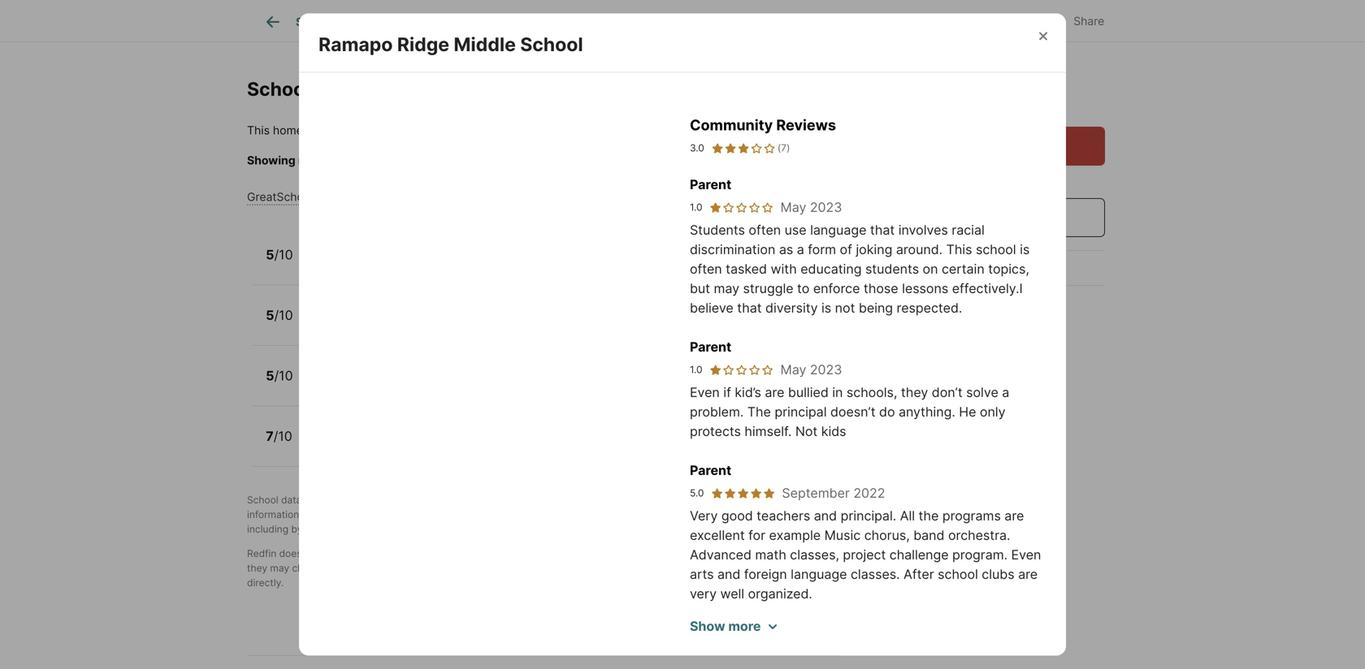 Task type: vqa. For each thing, say whether or not it's contained in the screenshot.
visiting
yes



Task type: locate. For each thing, give the bounding box(es) containing it.
2 vertical spatial not
[[366, 563, 381, 575]]

may up the believe
[[714, 281, 740, 297]]

may up bullied
[[781, 362, 807, 378]]

1 vertical spatial may
[[270, 563, 289, 575]]

kids
[[822, 424, 847, 440]]

0 vertical spatial use
[[785, 222, 807, 238]]

0 horizontal spatial even
[[690, 385, 720, 401]]

schools down the renters on the bottom right of page
[[715, 509, 750, 521]]

are up enrollment
[[627, 548, 641, 560]]

a inside "school service boundaries are intended to be used as a reference only; they may change and are not"
[[752, 548, 758, 560]]

educating
[[801, 261, 862, 277]]

the up 'band'
[[919, 508, 939, 524]]

protects
[[690, 424, 741, 440]]

2 vertical spatial 5
[[266, 368, 274, 384]]

1042
[[1009, 260, 1041, 276]]

or up for at bottom right
[[753, 509, 762, 521]]

1 horizontal spatial greatschools
[[372, 495, 434, 506]]

to inside first step, and conduct their own investigation to determine their desired schools or school districts, including by contacting and visiting the schools themselves.
[[592, 509, 602, 521]]

this up the guaranteed
[[425, 548, 442, 560]]

2 rating 1.0 out of 5 element from the top
[[709, 364, 774, 377]]

ramapo ridge middle school dialog
[[299, 0, 1067, 656]]

this left home. on the right
[[747, 154, 767, 167]]

and up the redfin does not endorse or guarantee this information. in the left of the page
[[357, 524, 374, 536]]

0 horizontal spatial often
[[690, 261, 722, 277]]

in
[[833, 385, 843, 401]]

even inside even if kid's are bullied in schools, they don't solve a problem. the principal doesn't do anything. he only protects himself. not kids
[[690, 385, 720, 401]]

0 vertical spatial may
[[714, 281, 740, 297]]

1 may 2023 from the top
[[781, 200, 843, 215]]

this inside students often use language that involves racial discrimination as a form of joking around. this school is often tasked with educating students on certain topics, but may struggle to enforce those lessons effectively.i believe that diversity is not being respected.
[[947, 242, 973, 258]]

a right ,
[[440, 495, 445, 506]]

1 horizontal spatial that
[[871, 222, 895, 238]]

greatschools up teachers
[[758, 495, 820, 506]]

even
[[690, 385, 720, 401], [1012, 548, 1042, 563]]

1 vertical spatial be
[[452, 563, 464, 575]]

within
[[318, 124, 350, 137]]

this
[[247, 124, 270, 137], [947, 242, 973, 258]]

he
[[960, 404, 977, 420]]

tasked
[[726, 261, 767, 277]]

eligibility,
[[639, 563, 682, 575]]

even left if
[[690, 385, 720, 401]]

1 horizontal spatial even
[[1012, 548, 1042, 563]]

1 horizontal spatial use
[[785, 222, 807, 238]]

1 5 from the top
[[266, 247, 274, 263]]

1 5 /10 from the top
[[266, 247, 293, 263]]

as inside , a nonprofit organization. redfin recommends buyers and renters use greatschools information and ratings as a
[[357, 509, 367, 521]]

school
[[520, 33, 583, 56], [247, 495, 279, 506], [502, 548, 533, 560]]

1 vertical spatial 2023
[[810, 362, 843, 378]]

a inside button
[[975, 210, 983, 226]]

reviews
[[777, 116, 837, 134]]

1 vertical spatial use
[[739, 495, 756, 506]]

redfin does not endorse or guarantee this information.
[[247, 548, 499, 560]]

0 vertical spatial redfin
[[555, 495, 584, 506]]

schools,
[[847, 385, 898, 401]]

search
[[296, 15, 335, 29]]

3 5 /10 from the top
[[266, 368, 293, 384]]

2 2023 from the top
[[810, 362, 843, 378]]

school up 788- at the right of the page
[[976, 242, 1017, 258]]

0 vertical spatial school
[[520, 33, 583, 56]]

3 tab from the left
[[493, 2, 578, 41]]

1 horizontal spatial may
[[714, 281, 740, 297]]

and down the "endorse"
[[329, 563, 346, 575]]

0 vertical spatial be
[[699, 548, 711, 560]]

0 vertical spatial 2023
[[810, 200, 843, 215]]

1 vertical spatial even
[[1012, 548, 1042, 563]]

4 tab from the left
[[578, 2, 656, 41]]

1 their from the left
[[485, 509, 506, 521]]

1 may from the top
[[781, 200, 807, 215]]

teachers
[[757, 508, 811, 524]]

as right used
[[739, 548, 750, 560]]

1 vertical spatial district
[[774, 563, 806, 575]]

green
[[980, 61, 1028, 80]]

3 parent from the top
[[690, 463, 732, 479]]

as for not
[[739, 548, 750, 560]]

school inside "school service boundaries are intended to be used as a reference only; they may change and are not"
[[502, 548, 533, 560]]

1 vertical spatial they
[[247, 563, 268, 575]]

parent down the believe
[[690, 339, 732, 355]]

0 horizontal spatial not
[[305, 548, 320, 560]]

discrimination
[[690, 242, 776, 258]]

may 2023 up bullied
[[781, 362, 843, 378]]

2 horizontal spatial schools
[[715, 509, 750, 521]]

1 vertical spatial rating 1.0 out of 5 element
[[709, 364, 774, 377]]

1 horizontal spatial or
[[753, 509, 762, 521]]

even if kid's are bullied in schools, they don't solve a problem. the principal doesn't do anything. he only protects himself. not kids
[[690, 385, 1010, 440]]

0 vertical spatial this
[[747, 154, 767, 167]]

2 horizontal spatial not
[[835, 300, 856, 316]]

they up the directly.
[[247, 563, 268, 575]]

school up to
[[502, 548, 533, 560]]

1 horizontal spatial they
[[902, 385, 929, 401]]

3.0
[[690, 142, 705, 154]]

principal.
[[841, 508, 897, 524]]

even up the clubs
[[1012, 548, 1042, 563]]

is right home at left top
[[306, 124, 315, 137]]

1 horizontal spatial be
[[699, 548, 711, 560]]

this up '(201)'
[[947, 242, 973, 258]]

2 5 /10 from the top
[[266, 308, 293, 323]]

0 vertical spatial parent
[[690, 177, 732, 193]]

2 1.0 from the top
[[690, 364, 703, 376]]

0 horizontal spatial by
[[291, 524, 303, 536]]

organized.
[[748, 587, 813, 602]]

2 horizontal spatial as
[[780, 242, 794, 258]]

2 parent from the top
[[690, 339, 732, 355]]

0 vertical spatial as
[[780, 242, 794, 258]]

not up change
[[305, 548, 320, 560]]

(7)
[[778, 142, 791, 154]]

1 vertical spatial 5
[[266, 308, 274, 323]]

2 5 from the top
[[266, 308, 274, 323]]

2 vertical spatial parent
[[690, 463, 732, 479]]

respected.
[[897, 300, 963, 316]]

as inside students often use language that involves racial discrimination as a form of joking around. this school is often tasked with educating students on certain topics, but may struggle to enforce those lessons effectively.i believe that diversity is not being respected.
[[780, 242, 794, 258]]

by up does
[[291, 524, 303, 536]]

september
[[782, 486, 850, 502]]

1 vertical spatial this
[[947, 242, 973, 258]]

may inside "school service boundaries are intended to be used as a reference only; they may change and are not"
[[270, 563, 289, 575]]

school right 'check'
[[484, 154, 519, 167]]

they
[[902, 385, 929, 401], [247, 563, 268, 575]]

2 vertical spatial 5 /10
[[266, 368, 293, 384]]

chorus,
[[865, 528, 910, 544]]

1.0
[[690, 202, 703, 213], [690, 364, 703, 376]]

use up with
[[785, 222, 807, 238]]

a right solve
[[1003, 385, 1010, 401]]

1 vertical spatial by
[[291, 524, 303, 536]]

a right send
[[975, 210, 983, 226]]

may down does
[[270, 563, 289, 575]]

0 horizontal spatial this
[[247, 124, 270, 137]]

middle
[[454, 33, 516, 56]]

0 vertical spatial may
[[781, 200, 807, 215]]

show more button
[[690, 617, 778, 637]]

0 vertical spatial 5
[[266, 247, 274, 263]]

1 vertical spatial as
[[357, 509, 367, 521]]

greatschools up step,
[[372, 495, 434, 506]]

0 horizontal spatial or
[[363, 548, 372, 560]]

be down information.
[[452, 563, 464, 575]]

district left website
[[523, 154, 560, 167]]

a down for at bottom right
[[752, 548, 758, 560]]

this home is within the
[[247, 124, 374, 137]]

0 horizontal spatial as
[[357, 509, 367, 521]]

rating 1.0 out of 5 element up students
[[709, 201, 774, 214]]

and inside "school service boundaries are intended to be used as a reference only; they may change and are not"
[[329, 563, 346, 575]]

this left home at left top
[[247, 124, 270, 137]]

0 horizontal spatial district
[[523, 154, 560, 167]]

to up the contact
[[687, 548, 697, 560]]

0 horizontal spatial use
[[739, 495, 756, 506]]

1 horizontal spatial redfin
[[555, 495, 584, 506]]

1 vertical spatial parent
[[690, 339, 732, 355]]

that down struggle
[[738, 300, 762, 316]]

0 horizontal spatial this
[[425, 548, 442, 560]]

1 horizontal spatial not
[[366, 563, 381, 575]]

district down reference in the right of the page
[[774, 563, 806, 575]]

band
[[914, 528, 945, 544]]

greatschools summary rating
[[247, 190, 411, 204]]

may 2023 up form
[[781, 200, 843, 215]]

0 vertical spatial often
[[749, 222, 781, 238]]

2 may 2023 from the top
[[781, 362, 843, 378]]

1 rating 1.0 out of 5 element from the top
[[709, 201, 774, 214]]

1 2023 from the top
[[810, 200, 843, 215]]

schools
[[660, 154, 701, 167], [715, 509, 750, 521], [430, 524, 466, 536]]

foreign
[[745, 567, 788, 583]]

a left form
[[797, 242, 805, 258]]

language
[[811, 222, 867, 238], [791, 567, 848, 583]]

language down classes, on the right bottom
[[791, 567, 848, 583]]

not inside students often use language that involves racial discrimination as a form of joking around. this school is often tasked with educating students on certain topics, but may struggle to enforce those lessons effectively.i believe that diversity is not being respected.
[[835, 300, 856, 316]]

0 vertical spatial this
[[247, 124, 270, 137]]

by right provided
[[358, 495, 369, 506]]

that up the joking
[[871, 222, 895, 238]]

often up discrimination
[[749, 222, 781, 238]]

district
[[523, 154, 560, 167], [774, 563, 806, 575]]

schools right all on the left top of page
[[660, 154, 701, 167]]

lessons
[[902, 281, 949, 297]]

send a message button
[[877, 198, 1106, 237]]

1 horizontal spatial district
[[774, 563, 806, 575]]

0 vertical spatial or
[[753, 509, 762, 521]]

1 1.0 from the top
[[690, 202, 703, 213]]

be up the contact
[[699, 548, 711, 560]]

are up the
[[765, 385, 785, 401]]

step,
[[399, 509, 422, 521]]

if
[[724, 385, 732, 401]]

2023 for that
[[810, 200, 843, 215]]

a inside even if kid's are bullied in schools, they don't solve a problem. the principal doesn't do anything. he only protects himself. not kids
[[1003, 385, 1010, 401]]

0 horizontal spatial that
[[738, 300, 762, 316]]

not down the redfin does not endorse or guarantee this information. in the left of the page
[[366, 563, 381, 575]]

1 vertical spatial this
[[425, 548, 442, 560]]

use up good
[[739, 495, 756, 506]]

not
[[835, 300, 856, 316], [305, 548, 320, 560], [366, 563, 381, 575]]

1 vertical spatial school
[[247, 495, 279, 506]]

don't
[[932, 385, 963, 401]]

2 vertical spatial schools
[[430, 524, 466, 536]]

1 horizontal spatial this
[[947, 242, 973, 258]]

problem.
[[690, 404, 744, 420]]

redfin down "including"
[[247, 548, 277, 560]]

5 /10
[[266, 247, 293, 263], [266, 308, 293, 323], [266, 368, 293, 384]]

1 vertical spatial 1.0
[[690, 364, 703, 376]]

2023 up in
[[810, 362, 843, 378]]

1 vertical spatial 5 /10
[[266, 308, 293, 323]]

not down enforce
[[835, 300, 856, 316]]

contact
[[685, 563, 720, 575]]

greatschools down showing
[[247, 190, 319, 204]]

to up diversity
[[798, 281, 810, 297]]

1.0 up problem.
[[690, 364, 703, 376]]

may
[[781, 200, 807, 215], [781, 362, 807, 378]]

0 vertical spatial rating 1.0 out of 5 element
[[709, 201, 774, 214]]

1 vertical spatial may 2023
[[781, 362, 843, 378]]

school inside first step, and conduct their own investigation to determine their desired schools or school districts, including by contacting and visiting the schools themselves.
[[765, 509, 795, 521]]

to
[[608, 154, 619, 167], [798, 281, 810, 297], [592, 509, 602, 521], [687, 548, 697, 560], [440, 563, 449, 575]]

0 vertical spatial 5 /10
[[266, 247, 293, 263]]

2022
[[854, 486, 886, 502]]

0 vertical spatial that
[[871, 222, 895, 238]]

parent for even
[[690, 339, 732, 355]]

0 vertical spatial they
[[902, 385, 929, 401]]

1 horizontal spatial their
[[654, 509, 675, 521]]

used
[[714, 548, 736, 560]]

parent up the 5.0
[[690, 463, 732, 479]]

their down buyers on the left of page
[[654, 509, 675, 521]]

0 vertical spatial by
[[358, 495, 369, 506]]

their up themselves.
[[485, 509, 506, 521]]

2023 up form
[[810, 200, 843, 215]]

or right the "endorse"
[[363, 548, 372, 560]]

desired
[[678, 509, 712, 521]]

0 horizontal spatial may
[[270, 563, 289, 575]]

racial
[[952, 222, 985, 238]]

1 vertical spatial often
[[690, 261, 722, 277]]

language up of
[[811, 222, 867, 238]]

may down home. on the right
[[781, 200, 807, 215]]

greatschools
[[247, 190, 319, 204], [372, 495, 434, 506], [758, 495, 820, 506]]

2 may from the top
[[781, 362, 807, 378]]

(201) 788-1042 button
[[877, 251, 1106, 285]]

1 vertical spatial redfin
[[247, 548, 277, 560]]

joking
[[856, 242, 893, 258]]

the down used
[[723, 563, 738, 575]]

may
[[714, 281, 740, 297], [270, 563, 289, 575]]

they up the 'anything.'
[[902, 385, 929, 401]]

school down program.
[[938, 567, 979, 583]]

first step, and conduct their own investigation to determine their desired schools or school districts, including by contacting and visiting the schools themselves.
[[247, 509, 838, 536]]

redfin
[[555, 495, 584, 506], [247, 548, 277, 560]]

and
[[684, 495, 701, 506], [814, 508, 837, 524], [302, 509, 319, 521], [425, 509, 442, 521], [357, 524, 374, 536], [329, 563, 346, 575], [718, 567, 741, 583]]

school inside very good teachers and principal. all the programs are excellent for example music chorus, band orchestra. advanced math classes, project challenge program. even arts and foreign language classes. after school clubs are very well organized.
[[938, 567, 979, 583]]

a left first
[[370, 509, 375, 521]]

school right middle
[[520, 33, 583, 56]]

2 vertical spatial school
[[502, 548, 533, 560]]

the down step,
[[413, 524, 428, 536]]

2 vertical spatial as
[[739, 548, 750, 560]]

0 horizontal spatial schools
[[430, 524, 466, 536]]

as right ratings
[[357, 509, 367, 521]]

are
[[765, 385, 785, 401], [1005, 508, 1025, 524], [627, 548, 641, 560], [349, 563, 364, 575], [1019, 567, 1038, 583]]

may 2023 for are
[[781, 362, 843, 378]]

only
[[980, 404, 1006, 420]]

the
[[354, 124, 371, 137], [463, 154, 481, 167], [919, 508, 939, 524], [413, 524, 428, 536], [723, 563, 738, 575]]

, a nonprofit organization. redfin recommends buyers and renters use greatschools information and ratings as a
[[247, 495, 820, 521]]

as inside "school service boundaries are intended to be used as a reference only; they may change and are not"
[[739, 548, 750, 560]]

0 vertical spatial language
[[811, 222, 867, 238]]

1.0 up students
[[690, 202, 703, 213]]

tab
[[351, 2, 435, 41], [435, 2, 493, 41], [493, 2, 578, 41], [578, 2, 656, 41], [656, 2, 786, 41]]

message
[[986, 210, 1043, 226]]

very
[[690, 587, 717, 602]]

language inside very good teachers and principal. all the programs are excellent for example music chorus, band orchestra. advanced math classes, project challenge program. even arts and foreign language classes. after school clubs are very well organized.
[[791, 567, 848, 583]]

not inside "school service boundaries are intended to be used as a reference only; they may change and are not"
[[366, 563, 381, 575]]

1 parent from the top
[[690, 177, 732, 193]]

students often use language that involves racial discrimination as a form of joking around. this school is often tasked with educating students on certain topics, but may struggle to enforce those lessons effectively.i believe that diversity is not being respected.
[[690, 222, 1030, 316]]

1 horizontal spatial as
[[739, 548, 750, 560]]

schools down conduct
[[430, 524, 466, 536]]

to down recommends
[[592, 509, 602, 521]]

parent down serving
[[690, 177, 732, 193]]

0 vertical spatial even
[[690, 385, 720, 401]]

parent
[[690, 177, 732, 193], [690, 339, 732, 355], [690, 463, 732, 479]]

by inside first step, and conduct their own investigation to determine their desired schools or school districts, including by contacting and visiting the schools themselves.
[[291, 524, 303, 536]]

rating 1.0 out of 5 element for if
[[709, 364, 774, 377]]

rating 1.0 out of 5 element up kid's
[[709, 364, 774, 377]]

2 horizontal spatial greatschools
[[758, 495, 820, 506]]

5.0
[[690, 488, 704, 500]]

redfin up investigation
[[555, 495, 584, 506]]

0 horizontal spatial they
[[247, 563, 268, 575]]

their
[[485, 509, 506, 521], [654, 509, 675, 521]]

1 vertical spatial language
[[791, 567, 848, 583]]

0 vertical spatial may 2023
[[781, 200, 843, 215]]

himself.
[[745, 424, 792, 440]]

topics,
[[989, 261, 1030, 277]]

intended
[[644, 548, 685, 560]]

enforce
[[814, 281, 860, 297]]

0 horizontal spatial their
[[485, 509, 506, 521]]

as up with
[[780, 242, 794, 258]]

may inside students often use language that involves racial discrimination as a form of joking around. this school is often tasked with educating students on certain topics, but may struggle to enforce those lessons effectively.i believe that diversity is not being respected.
[[714, 281, 740, 297]]

1 vertical spatial or
[[363, 548, 372, 560]]

certain
[[942, 261, 985, 277]]

0 horizontal spatial be
[[452, 563, 464, 575]]

1 horizontal spatial schools
[[660, 154, 701, 167]]

often up but
[[690, 261, 722, 277]]

0 vertical spatial not
[[835, 300, 856, 316]]

and up "desired"
[[684, 495, 701, 506]]

district inside guaranteed to be accurate. to verify school enrollment eligibility, contact the school district directly.
[[774, 563, 806, 575]]

school up information
[[247, 495, 279, 506]]

well
[[721, 587, 745, 602]]

0 vertical spatial 1.0
[[690, 202, 703, 213]]

school up example at the right bottom of page
[[765, 509, 795, 521]]

to down information.
[[440, 563, 449, 575]]

school service boundaries are intended to be used as a reference only; they may change and are not
[[247, 548, 830, 575]]

share button
[[1038, 4, 1119, 37]]

be inside guaranteed to be accurate. to verify school enrollment eligibility, contact the school district directly.
[[452, 563, 464, 575]]

rating 1.0 out of 5 element
[[709, 201, 774, 214], [709, 364, 774, 377]]

but
[[690, 281, 711, 297]]

1 vertical spatial may
[[781, 362, 807, 378]]

excellent
[[690, 528, 745, 544]]

rating 5.0 out of 5 element
[[711, 487, 776, 500]]

/10
[[274, 247, 293, 263], [274, 308, 293, 323], [274, 368, 293, 384], [274, 429, 293, 444]]



Task type: describe. For each thing, give the bounding box(es) containing it.
(201) 788-1042 link
[[877, 251, 1106, 285]]

program.
[[953, 548, 1008, 563]]

1.0 for students
[[690, 202, 703, 213]]

home
[[273, 124, 303, 137]]

1 vertical spatial schools
[[715, 509, 750, 521]]

a inside students often use language that involves racial discrimination as a form of joking around. this school is often tasked with educating students on certain topics, but may struggle to enforce those lessons effectively.i believe that diversity is not being respected.
[[797, 242, 805, 258]]

5 tab from the left
[[656, 2, 786, 41]]

to left the see
[[608, 154, 619, 167]]

0 horizontal spatial redfin
[[247, 548, 277, 560]]

as for often
[[780, 242, 794, 258]]

after
[[904, 567, 935, 583]]

2023 for bullied
[[810, 362, 843, 378]]

provided
[[315, 495, 355, 506]]

may 2023 for language
[[781, 200, 843, 215]]

788-
[[978, 260, 1009, 276]]

involves
[[899, 222, 949, 238]]

parent for students
[[690, 177, 732, 193]]

struggle
[[743, 281, 794, 297]]

greatschools inside , a nonprofit organization. redfin recommends buyers and renters use greatschools information and ratings as a
[[758, 495, 820, 506]]

form
[[808, 242, 837, 258]]

diversity
[[766, 300, 818, 316]]

may for are
[[781, 362, 807, 378]]

search link
[[263, 12, 335, 32]]

school inside dialog
[[520, 33, 583, 56]]

may for language
[[781, 200, 807, 215]]

classes,
[[790, 548, 840, 563]]

1.0 for even
[[690, 364, 703, 376]]

conduct
[[445, 509, 482, 521]]

1 horizontal spatial often
[[749, 222, 781, 238]]

own
[[509, 509, 528, 521]]

to inside students often use language that involves racial discrimination as a form of joking around. this school is often tasked with educating students on certain topics, but may struggle to enforce those lessons effectively.i believe that diversity is not being respected.
[[798, 281, 810, 297]]

and down ,
[[425, 509, 442, 521]]

school inside students often use language that involves racial discrimination as a form of joking around. this school is often tasked with educating students on certain topics, but may struggle to enforce those lessons effectively.i believe that diversity is not being respected.
[[976, 242, 1017, 258]]

to inside "school service boundaries are intended to be used as a reference only; they may change and are not"
[[687, 548, 697, 560]]

information
[[247, 509, 299, 521]]

is right 'data' in the left of the page
[[305, 495, 312, 506]]

7 /10
[[266, 429, 293, 444]]

students
[[690, 222, 745, 238]]

website
[[563, 154, 605, 167]]

is up 1042
[[1020, 242, 1030, 258]]

is down enforce
[[822, 300, 832, 316]]

1 horizontal spatial by
[[358, 495, 369, 506]]

investigation
[[531, 509, 589, 521]]

ratings
[[322, 509, 354, 521]]

rating 1.0 out of 5 element for often
[[709, 201, 774, 214]]

show more
[[690, 619, 761, 635]]

1 tab from the left
[[351, 2, 435, 41]]

are inside even if kid's are bullied in schools, they don't solve a problem. the principal doesn't do anything. he only protects himself. not kids
[[765, 385, 785, 401]]

school down reference in the right of the page
[[741, 563, 771, 575]]

search tab list
[[247, 0, 799, 41]]

information.
[[444, 548, 499, 560]]

2 their from the left
[[654, 509, 675, 521]]

send a message
[[940, 210, 1043, 226]]

doesn't
[[831, 404, 876, 420]]

to
[[512, 563, 523, 575]]

the right 'check'
[[463, 154, 481, 167]]

3 5 from the top
[[266, 368, 274, 384]]

and up contacting
[[302, 509, 319, 521]]

0 vertical spatial schools
[[660, 154, 701, 167]]

1 vertical spatial that
[[738, 300, 762, 316]]

show
[[690, 619, 726, 635]]

2 tab from the left
[[435, 2, 493, 41]]

school down 'service'
[[555, 563, 585, 575]]

directly.
[[247, 578, 284, 589]]

language inside students often use language that involves racial discrimination as a form of joking around. this school is often tasked with educating students on certain topics, but may struggle to enforce those lessons effectively.i believe that diversity is not being respected.
[[811, 222, 867, 238]]

schools
[[247, 77, 321, 100]]

0 horizontal spatial greatschools
[[247, 190, 319, 204]]

visiting
[[377, 524, 410, 536]]

use inside , a nonprofit organization. redfin recommends buyers and renters use greatschools information and ratings as a
[[739, 495, 756, 506]]

are up orchestra.
[[1005, 508, 1025, 524]]

or inside first step, and conduct their own investigation to determine their desired schools or school districts, including by contacting and visiting the schools themselves.
[[753, 509, 762, 521]]

and up well
[[718, 567, 741, 583]]

classes.
[[851, 567, 900, 583]]

1 horizontal spatial this
[[747, 154, 767, 167]]

those
[[864, 281, 899, 297]]

parent for very
[[690, 463, 732, 479]]

recommends
[[587, 495, 647, 506]]

clubs
[[982, 567, 1015, 583]]

buyers
[[650, 495, 681, 506]]

please
[[389, 154, 425, 167]]

principal
[[775, 404, 827, 420]]

very
[[690, 508, 718, 524]]

showing nearby schools. please check the school district website to see all schools serving this home.
[[247, 154, 803, 167]]

effectively.i
[[953, 281, 1023, 297]]

students
[[866, 261, 920, 277]]

solve
[[967, 385, 999, 401]]

ramapo
[[319, 33, 393, 56]]

school for school data is provided by greatschools
[[247, 495, 279, 506]]

home.
[[770, 154, 803, 167]]

and down september 2022
[[814, 508, 837, 524]]

with
[[771, 261, 797, 277]]

determine
[[604, 509, 651, 521]]

accurate.
[[466, 563, 509, 575]]

only;
[[808, 548, 830, 560]]

even inside very good teachers and principal. all the programs are excellent for example music chorus, band orchestra. advanced math classes, project challenge program. even arts and foreign language classes. after school clubs are very well organized.
[[1012, 548, 1042, 563]]

the right within
[[354, 124, 371, 137]]

(201)
[[942, 260, 976, 276]]

school for school service boundaries are intended to be used as a reference only; they may change and are not
[[502, 548, 533, 560]]

are down the "endorse"
[[349, 563, 364, 575]]

use inside students often use language that involves racial discrimination as a form of joking around. this school is often tasked with educating students on certain topics, but may struggle to enforce those lessons effectively.i believe that diversity is not being respected.
[[785, 222, 807, 238]]

rd
[[956, 85, 977, 105]]

the inside first step, and conduct their own investigation to determine their desired schools or school districts, including by contacting and visiting the schools themselves.
[[413, 524, 428, 536]]

they inside even if kid's are bullied in schools, they don't solve a problem. the principal doesn't do anything. he only protects himself. not kids
[[902, 385, 929, 401]]

redfin inside , a nonprofit organization. redfin recommends buyers and renters use greatschools information and ratings as a
[[555, 495, 584, 506]]

example
[[770, 528, 821, 544]]

guarantee
[[375, 548, 422, 560]]

data
[[281, 495, 302, 506]]

service
[[536, 548, 569, 560]]

to inside guaranteed to be accurate. to verify school enrollment eligibility, contact the school district directly.
[[440, 563, 449, 575]]

rating 3.0 out of 5 element
[[711, 141, 776, 156]]

serving
[[704, 154, 744, 167]]

contacting
[[305, 524, 354, 536]]

advanced
[[690, 548, 752, 563]]

are right the clubs
[[1019, 567, 1038, 583]]

programs
[[943, 508, 1001, 524]]

share
[[1074, 14, 1105, 28]]

be inside "school service boundaries are intended to be used as a reference only; they may change and are not"
[[699, 548, 711, 560]]

community
[[690, 116, 773, 134]]

they inside "school service boundaries are intended to be used as a reference only; they may change and are not"
[[247, 563, 268, 575]]

the inside guaranteed to be accurate. to verify school enrollment eligibility, contact the school district directly.
[[723, 563, 738, 575]]

,
[[434, 495, 437, 506]]

the inside very good teachers and principal. all the programs are excellent for example music chorus, band orchestra. advanced math classes, project challenge program. even arts and foreign language classes. after school clubs are very well organized.
[[919, 508, 939, 524]]

project
[[843, 548, 886, 563]]

of
[[840, 242, 853, 258]]

387 green mountain rd
[[877, 61, 1028, 105]]

0 vertical spatial district
[[523, 154, 560, 167]]

on
[[923, 261, 939, 277]]

ramapo ridge middle school element
[[319, 13, 603, 56]]

ridge
[[397, 33, 450, 56]]

challenge
[[890, 548, 949, 563]]

1 vertical spatial not
[[305, 548, 320, 560]]

community reviews
[[690, 116, 837, 134]]

do
[[880, 404, 895, 420]]

send
[[940, 210, 972, 226]]

reference
[[761, 548, 805, 560]]



